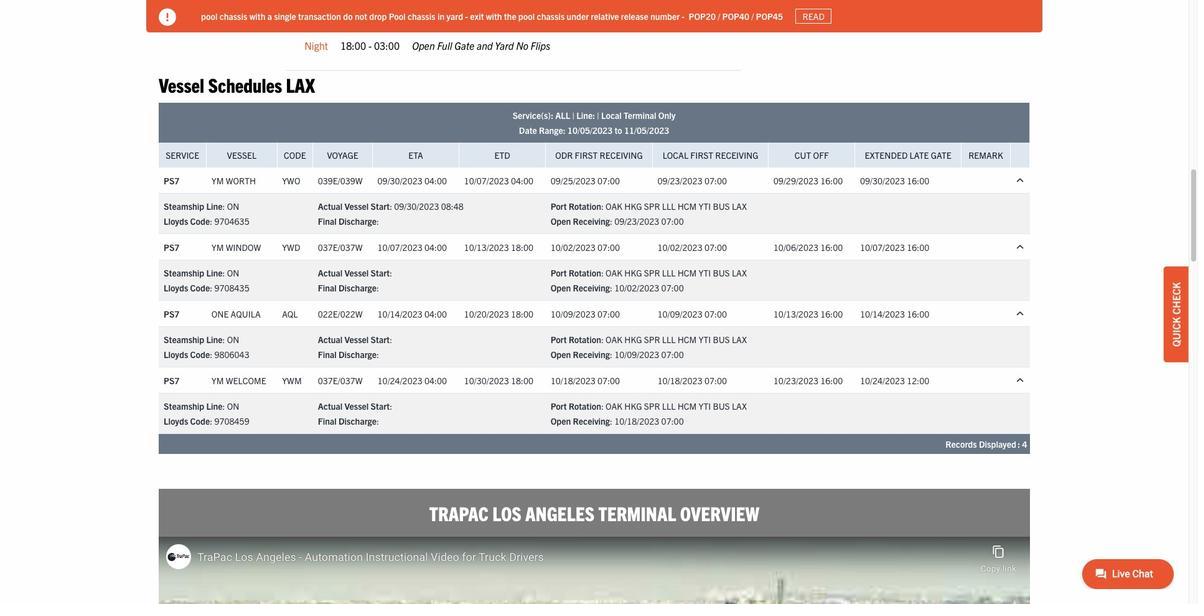 Task type: locate. For each thing, give the bounding box(es) containing it.
pool right the
[[519, 10, 535, 22]]

receiving inside port rotation : oak hkg spr lll hcm yti bus lax open receiving : 10/02/2023 07:00
[[573, 282, 610, 293]]

ps7
[[164, 175, 180, 186], [164, 241, 180, 253], [164, 308, 180, 319], [164, 375, 180, 386]]

04:00 for 10/13/2023 18:00
[[425, 241, 447, 253]]

code left 9704635
[[190, 215, 210, 227]]

lloyds left "9806043"
[[164, 349, 188, 360]]

3 actual from the top
[[318, 334, 343, 345]]

07:00 inside port rotation : oak hkg spr lll hcm yti bus lax open receiving : 10/18/2023 07:00
[[662, 415, 684, 427]]

0 horizontal spatial /
[[718, 10, 721, 22]]

04:00 down 08:48
[[425, 241, 447, 253]]

0 horizontal spatial 10/24/2023
[[378, 375, 423, 386]]

10/07/2023 04:00 down actual vessel start : 09/30/2023 08:48 final discharge :
[[378, 241, 447, 253]]

1 on from the top
[[227, 201, 239, 212]]

on up 9708435
[[227, 267, 239, 278]]

ps7 for one aquila
[[164, 308, 180, 319]]

lll for 10/02/2023
[[662, 267, 676, 278]]

0 horizontal spatial 10/18/2023 07:00
[[551, 375, 620, 386]]

oak
[[606, 201, 623, 212], [606, 267, 623, 278], [606, 334, 623, 345], [606, 400, 623, 412]]

2 yti from the top
[[699, 267, 711, 278]]

code
[[284, 149, 306, 161], [190, 215, 210, 227], [190, 282, 210, 293], [190, 349, 210, 360], [190, 415, 210, 427]]

port rotation : oak hkg spr lll hcm yti bus lax open receiving : 10/09/2023 07:00
[[551, 334, 747, 360]]

oak inside port rotation : oak hkg spr lll hcm yti bus lax open receiving : 10/18/2023 07:00
[[606, 400, 623, 412]]

start up 10/14/2023 04:00
[[371, 267, 390, 278]]

ps7 down service
[[164, 175, 180, 186]]

1 10/09/2023 07:00 from the left
[[551, 308, 620, 319]]

| right all
[[573, 110, 575, 121]]

steamship line : on lloyds code : 9704635
[[164, 201, 250, 227]]

1 vertical spatial 09/23/2023
[[615, 215, 660, 227]]

full
[[437, 17, 452, 30], [437, 39, 452, 52]]

to
[[615, 125, 623, 136]]

1 horizontal spatial 10/02/2023 07:00
[[658, 241, 727, 253]]

04:00 left 10/20/2023
[[425, 308, 447, 319]]

3 line from the top
[[206, 334, 223, 345]]

1 037e/037w from the top
[[318, 241, 363, 253]]

3 lll from the top
[[662, 334, 676, 345]]

2 horizontal spatial chassis
[[537, 10, 565, 22]]

hkg for 10/02/2023
[[625, 267, 642, 278]]

3 final from the top
[[318, 349, 337, 360]]

terminal
[[624, 110, 657, 121], [599, 501, 677, 525]]

0 vertical spatial 09/23/2023
[[658, 175, 703, 186]]

spr down port rotation : oak hkg spr lll hcm yti bus lax open receiving : 09/23/2023 07:00
[[644, 267, 660, 278]]

hkg inside port rotation : oak hkg spr lll hcm yti bus lax open receiving : 10/02/2023 07:00
[[625, 267, 642, 278]]

lloyds for steamship line : on lloyds code : 9704635
[[164, 215, 188, 227]]

rotation inside port rotation : oak hkg spr lll hcm yti bus lax open receiving : 10/09/2023 07:00
[[569, 334, 601, 345]]

yti for : 10/18/2023 07:00
[[699, 400, 711, 412]]

2 port from the top
[[551, 267, 567, 278]]

steamship for steamship line : on lloyds code : 9704635
[[164, 201, 204, 212]]

10/14/2023 04:00
[[378, 308, 447, 319]]

hkg for 09/23/2023
[[625, 201, 642, 212]]

1 10/14/2023 from the left
[[378, 308, 423, 319]]

037e/037w right ywm
[[318, 375, 363, 386]]

ps7 down steamship line : on lloyds code : 9708435
[[164, 308, 180, 319]]

10/13/2023 for 10/13/2023 16:00
[[774, 308, 819, 319]]

quick check link
[[1164, 267, 1189, 362]]

1 bus from the top
[[713, 201, 730, 212]]

final for steamship line : on lloyds code : 9708459
[[318, 415, 337, 427]]

start down 10/24/2023 04:00
[[371, 400, 390, 412]]

final
[[318, 215, 337, 227], [318, 282, 337, 293], [318, 349, 337, 360], [318, 415, 337, 427]]

lax for port rotation : oak hkg spr lll hcm yti bus lax open receiving : 10/02/2023 07:00
[[732, 267, 747, 278]]

09/23/2023 07:00
[[658, 175, 727, 186]]

start down 10/14/2023 04:00
[[371, 334, 390, 345]]

line up 9708435
[[206, 267, 223, 278]]

2 | from the left
[[597, 110, 599, 121]]

port inside port rotation : oak hkg spr lll hcm yti bus lax open receiving : 10/18/2023 07:00
[[551, 400, 567, 412]]

full down in
[[437, 39, 452, 52]]

bus inside port rotation : oak hkg spr lll hcm yti bus lax open receiving : 10/18/2023 07:00
[[713, 400, 730, 412]]

2 yard from the top
[[495, 39, 514, 52]]

4 spr from the top
[[644, 400, 660, 412]]

final for steamship line : on lloyds code : 9806043
[[318, 349, 337, 360]]

0 horizontal spatial 10/13/2023
[[464, 241, 509, 253]]

a
[[268, 10, 272, 22]]

1 line from the top
[[206, 201, 223, 212]]

09/30/2023 down '09/30/2023 04:00'
[[394, 201, 439, 212]]

18:00 for 10/07/2023 04:00
[[511, 241, 534, 253]]

09/23/2023 down local first receiving in the top right of the page
[[658, 175, 703, 186]]

hkg down the odr first receiving
[[625, 201, 642, 212]]

4 discharge from the top
[[339, 415, 377, 427]]

1 vertical spatial gate
[[455, 39, 475, 52]]

10/02/2023
[[551, 241, 596, 253], [658, 241, 703, 253], [615, 282, 660, 293]]

lll inside port rotation : oak hkg spr lll hcm yti bus lax open receiving : 09/23/2023 07:00
[[662, 201, 676, 212]]

0 vertical spatial local
[[601, 110, 622, 121]]

ps7 up steamship line : on lloyds code : 9708459
[[164, 375, 180, 386]]

transaction
[[298, 10, 341, 22]]

spr down port rotation : oak hkg spr lll hcm yti bus lax open receiving : 10/09/2023 07:00
[[644, 400, 660, 412]]

hkg down port rotation : oak hkg spr lll hcm yti bus lax open receiving : 10/02/2023 07:00
[[625, 334, 642, 345]]

oak inside port rotation : oak hkg spr lll hcm yti bus lax open receiving : 09/23/2023 07:00
[[606, 201, 623, 212]]

lll inside port rotation : oak hkg spr lll hcm yti bus lax open receiving : 10/09/2023 07:00
[[662, 334, 676, 345]]

and
[[477, 17, 493, 30], [477, 39, 493, 52]]

odr
[[556, 149, 573, 161]]

0 vertical spatial yard
[[495, 17, 514, 30]]

1 vertical spatial 037e/037w
[[318, 375, 363, 386]]

rotation inside port rotation : oak hkg spr lll hcm yti bus lax open receiving : 10/18/2023 07:00
[[569, 400, 601, 412]]

3 discharge from the top
[[339, 349, 377, 360]]

4 lloyds from the top
[[164, 415, 188, 427]]

hkg inside port rotation : oak hkg spr lll hcm yti bus lax open receiving : 10/09/2023 07:00
[[625, 334, 642, 345]]

open inside port rotation : oak hkg spr lll hcm yti bus lax open receiving : 09/23/2023 07:00
[[551, 215, 571, 227]]

flips right "yes"
[[538, 17, 558, 30]]

code left 9708435
[[190, 282, 210, 293]]

code inside steamship line : on lloyds code : 9708435
[[190, 282, 210, 293]]

yti inside port rotation : oak hkg spr lll hcm yti bus lax open receiving : 10/02/2023 07:00
[[699, 267, 711, 278]]

10/14/2023 for 10/14/2023 04:00
[[378, 308, 423, 319]]

lloyds inside steamship line : on lloyds code : 9708459
[[164, 415, 188, 427]]

lloyds inside steamship line : on lloyds code : 9704635
[[164, 215, 188, 227]]

1 spr from the top
[[644, 201, 660, 212]]

code up the ywo
[[284, 149, 306, 161]]

4 hcm from the top
[[678, 400, 697, 412]]

and for no
[[477, 39, 493, 52]]

2 lloyds from the top
[[164, 282, 188, 293]]

ym for ym welcome
[[212, 375, 224, 386]]

1 10/02/2023 07:00 from the left
[[551, 241, 620, 253]]

04:00 for 10/07/2023 04:00
[[425, 175, 447, 186]]

0 horizontal spatial 10/09/2023 07:00
[[551, 308, 620, 319]]

037e/037w right ywd
[[318, 241, 363, 253]]

lax for port rotation : oak hkg spr lll hcm yti bus lax open receiving : 10/09/2023 07:00
[[732, 334, 747, 345]]

all
[[556, 110, 571, 121]]

04:00 for 10/30/2023 18:00
[[425, 375, 447, 386]]

the
[[504, 10, 517, 22]]

2 10/02/2023 07:00 from the left
[[658, 241, 727, 253]]

lloyds inside steamship line : on lloyds code : 9806043
[[164, 349, 188, 360]]

4 oak from the top
[[606, 400, 623, 412]]

1 vertical spatial actual vessel start : final discharge :
[[318, 334, 392, 360]]

odr first receiving
[[556, 149, 643, 161]]

1 yard from the top
[[495, 17, 514, 30]]

receiving for port rotation : oak hkg spr lll hcm yti bus lax open receiving : 10/02/2023 07:00
[[573, 282, 610, 293]]

2 037e/037w from the top
[[318, 375, 363, 386]]

04:00 up 08:48
[[425, 175, 447, 186]]

lll for 10/18/2023
[[662, 400, 676, 412]]

0 horizontal spatial pool
[[201, 10, 218, 22]]

lax for port rotation : oak hkg spr lll hcm yti bus lax open receiving : 09/23/2023 07:00
[[732, 201, 747, 212]]

on for steamship line : on lloyds code : 9806043
[[227, 334, 239, 345]]

1 ps7 from the top
[[164, 175, 180, 186]]

receiving inside port rotation : oak hkg spr lll hcm yti bus lax open receiving : 10/18/2023 07:00
[[573, 415, 610, 427]]

3 yti from the top
[[699, 334, 711, 345]]

spr
[[644, 201, 660, 212], [644, 267, 660, 278], [644, 334, 660, 345], [644, 400, 660, 412]]

between
[[608, 17, 644, 30]]

1 horizontal spatial 10/07/2023 04:00
[[464, 175, 534, 186]]

3 start from the top
[[371, 334, 390, 345]]

4 on from the top
[[227, 400, 239, 412]]

spr inside port rotation : oak hkg spr lll hcm yti bus lax open receiving : 10/18/2023 07:00
[[644, 400, 660, 412]]

10/14/2023 for 10/14/2023 16:00
[[860, 308, 905, 319]]

09/30/2023 down eta
[[378, 175, 423, 186]]

port inside port rotation : oak hkg spr lll hcm yti bus lax open receiving : 10/02/2023 07:00
[[551, 267, 567, 278]]

ps7 for ym window
[[164, 241, 180, 253]]

and down pool chassis with a single transaction  do not drop pool chassis in yard -  exit with the pool chassis under relative release number -  pop20 / pop40 / pop45
[[477, 39, 493, 52]]

single
[[274, 10, 296, 22]]

2 first from the left
[[691, 149, 714, 161]]

2 final from the top
[[318, 282, 337, 293]]

lax inside port rotation : oak hkg spr lll hcm yti bus lax open receiving : 09/23/2023 07:00
[[732, 201, 747, 212]]

4 yti from the top
[[699, 400, 711, 412]]

1 10/24/2023 from the left
[[378, 375, 423, 386]]

open inside port rotation : oak hkg spr lll hcm yti bus lax open receiving : 10/02/2023 07:00
[[551, 282, 571, 293]]

full for open full gate and yard -  yes flips (flips close between 10-12)
[[437, 17, 452, 30]]

3 hcm from the top
[[678, 334, 697, 345]]

1 horizontal spatial with
[[486, 10, 502, 22]]

0 vertical spatial 037e/037w
[[318, 241, 363, 253]]

service(s): all | line: | local terminal only date range: 10/05/2023 to 11/05/2023
[[513, 110, 676, 136]]

1 vertical spatial yard
[[495, 39, 514, 52]]

2 and from the top
[[477, 39, 493, 52]]

steamship line : on lloyds code : 9806043
[[164, 334, 250, 360]]

04:00 left 10/30/2023
[[425, 375, 447, 386]]

actual for steamship line : on lloyds code : 9704635
[[318, 201, 343, 212]]

pool right solid icon
[[201, 10, 218, 22]]

1 and from the top
[[477, 17, 493, 30]]

08:48
[[441, 201, 464, 212]]

hkg inside port rotation : oak hkg spr lll hcm yti bus lax open receiving : 10/18/2023 07:00
[[625, 400, 642, 412]]

4 line from the top
[[206, 400, 223, 412]]

10/07/2023 04:00 down etd
[[464, 175, 534, 186]]

code inside steamship line : on lloyds code : 9704635
[[190, 215, 210, 227]]

hkg for 10/18/2023
[[625, 400, 642, 412]]

1 start from the top
[[371, 201, 390, 212]]

16:00 for 09/30/2023 16:00
[[907, 175, 930, 186]]

lll inside port rotation : oak hkg spr lll hcm yti bus lax open receiving : 10/18/2023 07:00
[[662, 400, 676, 412]]

start for steamship line : on lloyds code : 9806043
[[371, 334, 390, 345]]

lloyds left 9708435
[[164, 282, 188, 293]]

rotation inside port rotation : oak hkg spr lll hcm yti bus lax open receiving : 10/02/2023 07:00
[[569, 267, 601, 278]]

local up to
[[601, 110, 622, 121]]

bus for port rotation : oak hkg spr lll hcm yti bus lax open receiving : 10/02/2023 07:00
[[713, 267, 730, 278]]

on for steamship line : on lloyds code : 9704635
[[227, 201, 239, 212]]

hcm inside port rotation : oak hkg spr lll hcm yti bus lax open receiving : 10/18/2023 07:00
[[678, 400, 697, 412]]

2 discharge from the top
[[339, 282, 377, 293]]

pool
[[389, 10, 406, 22]]

remark
[[969, 149, 1004, 161]]

vessel inside actual vessel start : 09/30/2023 08:48 final discharge :
[[345, 201, 369, 212]]

port inside port rotation : oak hkg spr lll hcm yti bus lax open receiving : 10/09/2023 07:00
[[551, 334, 567, 345]]

lax inside port rotation : oak hkg spr lll hcm yti bus lax open receiving : 10/02/2023 07:00
[[732, 267, 747, 278]]

line inside steamship line : on lloyds code : 9708435
[[206, 267, 223, 278]]

code inside steamship line : on lloyds code : 9806043
[[190, 349, 210, 360]]

receiving inside port rotation : oak hkg spr lll hcm yti bus lax open receiving : 09/23/2023 07:00
[[573, 215, 610, 227]]

with
[[249, 10, 266, 22], [486, 10, 502, 22]]

0 vertical spatial 10/13/2023
[[464, 241, 509, 253]]

with left a
[[249, 10, 266, 22]]

2 hcm from the top
[[678, 267, 697, 278]]

line inside steamship line : on lloyds code : 9708459
[[206, 400, 223, 412]]

on inside steamship line : on lloyds code : 9806043
[[227, 334, 239, 345]]

2 10/14/2023 from the left
[[860, 308, 905, 319]]

actual vessel start : final discharge : for : 9806043
[[318, 334, 392, 360]]

4 steamship from the top
[[164, 400, 204, 412]]

hcm inside port rotation : oak hkg spr lll hcm yti bus lax open receiving : 09/23/2023 07:00
[[678, 201, 697, 212]]

1 horizontal spatial |
[[597, 110, 599, 121]]

0 horizontal spatial 10/02/2023 07:00
[[551, 241, 620, 253]]

3 oak from the top
[[606, 334, 623, 345]]

3 lloyds from the top
[[164, 349, 188, 360]]

line inside steamship line : on lloyds code : 9704635
[[206, 201, 223, 212]]

1 vertical spatial full
[[437, 39, 452, 52]]

037e/037w
[[318, 241, 363, 253], [318, 375, 363, 386]]

bus
[[713, 201, 730, 212], [713, 267, 730, 278], [713, 334, 730, 345], [713, 400, 730, 412]]

1 vertical spatial ym
[[212, 241, 224, 253]]

3 ps7 from the top
[[164, 308, 180, 319]]

3 chassis from the left
[[537, 10, 565, 22]]

first for odr
[[575, 149, 598, 161]]

on up 9704635
[[227, 201, 239, 212]]

yti inside port rotation : oak hkg spr lll hcm yti bus lax open receiving : 10/18/2023 07:00
[[699, 400, 711, 412]]

0 horizontal spatial chassis
[[220, 10, 247, 22]]

0 horizontal spatial |
[[573, 110, 575, 121]]

overview
[[680, 501, 760, 525]]

spr down 09/23/2023 07:00
[[644, 201, 660, 212]]

ym left window
[[212, 241, 224, 253]]

1 hkg from the top
[[625, 201, 642, 212]]

4 port from the top
[[551, 400, 567, 412]]

lloyds inside steamship line : on lloyds code : 9708435
[[164, 282, 188, 293]]

| right line:
[[597, 110, 599, 121]]

10/13/2023 16:00
[[774, 308, 843, 319]]

oak inside port rotation : oak hkg spr lll hcm yti bus lax open receiving : 10/02/2023 07:00
[[606, 267, 623, 278]]

1 horizontal spatial first
[[691, 149, 714, 161]]

18:00 - 03:00
[[341, 39, 400, 52]]

2 10/09/2023 07:00 from the left
[[658, 308, 727, 319]]

displayed
[[979, 438, 1017, 450]]

09/23/2023 up port rotation : oak hkg spr lll hcm yti bus lax open receiving : 10/02/2023 07:00
[[615, 215, 660, 227]]

flips right no
[[531, 39, 551, 52]]

hcm inside port rotation : oak hkg spr lll hcm yti bus lax open receiving : 10/09/2023 07:00
[[678, 334, 697, 345]]

bus inside port rotation : oak hkg spr lll hcm yti bus lax open receiving : 09/23/2023 07:00
[[713, 201, 730, 212]]

3 steamship from the top
[[164, 334, 204, 345]]

0 vertical spatial actual vessel start : final discharge :
[[318, 267, 392, 293]]

4 ps7 from the top
[[164, 375, 180, 386]]

lll for 10/09/2023
[[662, 334, 676, 345]]

actual vessel start : final discharge : for : 9708435
[[318, 267, 392, 293]]

steamship inside steamship line : on lloyds code : 9708435
[[164, 267, 204, 278]]

full left 'exit'
[[437, 17, 452, 30]]

oak for 10/18/2023
[[606, 400, 623, 412]]

with left the
[[486, 10, 502, 22]]

/ left pop45 on the right top of the page
[[752, 10, 754, 22]]

steamship inside steamship line : on lloyds code : 9806043
[[164, 334, 204, 345]]

2 actual from the top
[[318, 267, 343, 278]]

1 final from the top
[[318, 215, 337, 227]]

/ left the 'pop40'
[[718, 10, 721, 22]]

and for -
[[477, 17, 493, 30]]

3 hkg from the top
[[625, 334, 642, 345]]

10/07/2023 16:00
[[860, 241, 930, 253]]

oak inside port rotation : oak hkg spr lll hcm yti bus lax open receiving : 10/09/2023 07:00
[[606, 334, 623, 345]]

lax inside port rotation : oak hkg spr lll hcm yti bus lax open receiving : 10/09/2023 07:00
[[732, 334, 747, 345]]

1 vertical spatial 10/13/2023
[[774, 308, 819, 319]]

1 port from the top
[[551, 201, 567, 212]]

open
[[412, 17, 435, 30], [412, 39, 435, 52], [551, 215, 571, 227], [551, 282, 571, 293], [551, 349, 571, 360], [551, 415, 571, 427]]

16:00 for 10/07/2023 16:00
[[907, 241, 930, 253]]

0 vertical spatial full
[[437, 17, 452, 30]]

4 hkg from the top
[[625, 400, 642, 412]]

- left "yes"
[[516, 17, 520, 30]]

1 first from the left
[[575, 149, 598, 161]]

hkg down port rotation : oak hkg spr lll hcm yti bus lax open receiving : 09/23/2023 07:00
[[625, 267, 642, 278]]

16:00 for 09/29/2023 16:00
[[821, 175, 843, 186]]

gate right in
[[455, 17, 475, 30]]

receiving inside port rotation : oak hkg spr lll hcm yti bus lax open receiving : 10/09/2023 07:00
[[573, 349, 610, 360]]

10/18/2023 inside port rotation : oak hkg spr lll hcm yti bus lax open receiving : 10/18/2023 07:00
[[615, 415, 660, 427]]

on inside steamship line : on lloyds code : 9708435
[[227, 267, 239, 278]]

2 start from the top
[[371, 267, 390, 278]]

12:00
[[907, 375, 930, 386]]

hcm inside port rotation : oak hkg spr lll hcm yti bus lax open receiving : 10/02/2023 07:00
[[678, 267, 697, 278]]

2 vertical spatial actual vessel start : final discharge :
[[318, 400, 392, 427]]

lloyds left 9708459
[[164, 415, 188, 427]]

:
[[223, 201, 225, 212], [390, 201, 392, 212], [601, 201, 604, 212], [210, 215, 212, 227], [377, 215, 379, 227], [610, 215, 613, 227], [223, 267, 225, 278], [390, 267, 392, 278], [601, 267, 604, 278], [210, 282, 212, 293], [377, 282, 379, 293], [610, 282, 613, 293], [223, 334, 225, 345], [390, 334, 392, 345], [601, 334, 604, 345], [210, 349, 212, 360], [377, 349, 379, 360], [610, 349, 613, 360], [223, 400, 225, 412], [390, 400, 392, 412], [601, 400, 604, 412], [210, 415, 212, 427], [377, 415, 379, 427], [610, 415, 613, 427], [1018, 438, 1021, 450]]

hcm for : 10/02/2023 07:00
[[678, 267, 697, 278]]

2 10/24/2023 from the left
[[860, 375, 905, 386]]

4 rotation from the top
[[569, 400, 601, 412]]

on up "9806043"
[[227, 334, 239, 345]]

0 vertical spatial and
[[477, 17, 493, 30]]

yti inside port rotation : oak hkg spr lll hcm yti bus lax open receiving : 09/23/2023 07:00
[[699, 201, 711, 212]]

and up open full gate and yard no flips
[[477, 17, 493, 30]]

1 horizontal spatial 10/09/2023 07:00
[[658, 308, 727, 319]]

angeles
[[526, 501, 595, 525]]

4 actual from the top
[[318, 400, 343, 412]]

18:00
[[341, 39, 366, 52], [511, 241, 534, 253], [511, 308, 534, 319], [511, 375, 534, 386]]

ps7 up steamship line : on lloyds code : 9708435
[[164, 241, 180, 253]]

0 horizontal spatial 10/14/2023
[[378, 308, 423, 319]]

yes
[[522, 17, 536, 30]]

open full gate and yard no flips
[[412, 39, 551, 52]]

gate right late
[[931, 149, 952, 161]]

on up 9708459
[[227, 400, 239, 412]]

lll inside port rotation : oak hkg spr lll hcm yti bus lax open receiving : 10/02/2023 07:00
[[662, 267, 676, 278]]

1 oak from the top
[[606, 201, 623, 212]]

2 line from the top
[[206, 267, 223, 278]]

1 vertical spatial flips
[[531, 39, 551, 52]]

04:00 down date
[[511, 175, 534, 186]]

ym left welcome
[[212, 375, 224, 386]]

open inside port rotation : oak hkg spr lll hcm yti bus lax open receiving : 10/18/2023 07:00
[[551, 415, 571, 427]]

open inside port rotation : oak hkg spr lll hcm yti bus lax open receiving : 10/09/2023 07:00
[[551, 349, 571, 360]]

steamship inside steamship line : on lloyds code : 9708459
[[164, 400, 204, 412]]

1 discharge from the top
[[339, 215, 377, 227]]

3 spr from the top
[[644, 334, 660, 345]]

1 horizontal spatial pool
[[519, 10, 535, 22]]

16:00
[[821, 175, 843, 186], [907, 175, 930, 186], [821, 241, 843, 253], [907, 241, 930, 253], [821, 308, 843, 319], [907, 308, 930, 319], [821, 375, 843, 386]]

first right odr
[[575, 149, 598, 161]]

window
[[226, 241, 261, 253]]

2 ym from the top
[[212, 241, 224, 253]]

16:00 for 10/23/2023 16:00
[[821, 375, 843, 386]]

first up 09/23/2023 07:00
[[691, 149, 714, 161]]

1 horizontal spatial 10/14/2023
[[860, 308, 905, 319]]

on inside steamship line : on lloyds code : 9708459
[[227, 400, 239, 412]]

code left 9708459
[[190, 415, 210, 427]]

spr inside port rotation : oak hkg spr lll hcm yti bus lax open receiving : 10/09/2023 07:00
[[644, 334, 660, 345]]

2 on from the top
[[227, 267, 239, 278]]

line for 9708459
[[206, 400, 223, 412]]

1 horizontal spatial local
[[663, 149, 689, 161]]

spr inside port rotation : oak hkg spr lll hcm yti bus lax open receiving : 10/02/2023 07:00
[[644, 267, 660, 278]]

spr inside port rotation : oak hkg spr lll hcm yti bus lax open receiving : 09/23/2023 07:00
[[644, 201, 660, 212]]

3 bus from the top
[[713, 334, 730, 345]]

9704635
[[214, 215, 250, 227]]

1 horizontal spatial 10/18/2023 07:00
[[658, 375, 727, 386]]

hkg
[[625, 201, 642, 212], [625, 267, 642, 278], [625, 334, 642, 345], [625, 400, 642, 412]]

local
[[601, 110, 622, 121], [663, 149, 689, 161]]

start
[[371, 201, 390, 212], [371, 267, 390, 278], [371, 334, 390, 345], [371, 400, 390, 412]]

2 ps7 from the top
[[164, 241, 180, 253]]

- left 'exit'
[[465, 10, 468, 22]]

1 vertical spatial and
[[477, 39, 493, 52]]

/
[[718, 10, 721, 22], [752, 10, 754, 22]]

ym for ym worth
[[212, 175, 224, 186]]

yti inside port rotation : oak hkg spr lll hcm yti bus lax open receiving : 10/09/2023 07:00
[[699, 334, 711, 345]]

start inside actual vessel start : 09/30/2023 08:48 final discharge :
[[371, 201, 390, 212]]

lax inside port rotation : oak hkg spr lll hcm yti bus lax open receiving : 10/18/2023 07:00
[[732, 400, 747, 412]]

chassis left a
[[220, 10, 247, 22]]

1 horizontal spatial 10/13/2023
[[774, 308, 819, 319]]

open for port rotation : oak hkg spr lll hcm yti bus lax open receiving : 10/18/2023 07:00
[[551, 415, 571, 427]]

09/30/2023 for 09/30/2023 16:00
[[860, 175, 905, 186]]

port rotation : oak hkg spr lll hcm yti bus lax open receiving : 10/02/2023 07:00
[[551, 267, 747, 293]]

2 rotation from the top
[[569, 267, 601, 278]]

full for open full gate and yard no flips
[[437, 39, 452, 52]]

1 vertical spatial local
[[663, 149, 689, 161]]

10/13/2023 18:00
[[464, 241, 534, 253]]

0 horizontal spatial local
[[601, 110, 622, 121]]

2 full from the top
[[437, 39, 452, 52]]

no
[[516, 39, 529, 52]]

1 vertical spatial 10/07/2023 04:00
[[378, 241, 447, 253]]

1 lloyds from the top
[[164, 215, 188, 227]]

code left "9806043"
[[190, 349, 210, 360]]

4 final from the top
[[318, 415, 337, 427]]

yard left "yes"
[[495, 17, 514, 30]]

line up "9806043"
[[206, 334, 223, 345]]

09/30/2023 down extended
[[860, 175, 905, 186]]

0 horizontal spatial first
[[575, 149, 598, 161]]

steamship inside steamship line : on lloyds code : 9704635
[[164, 201, 204, 212]]

open for port rotation : oak hkg spr lll hcm yti bus lax open receiving : 09/23/2023 07:00
[[551, 215, 571, 227]]

10/09/2023
[[551, 308, 596, 319], [658, 308, 703, 319], [615, 349, 660, 360]]

rotation inside port rotation : oak hkg spr lll hcm yti bus lax open receiving : 09/23/2023 07:00
[[569, 201, 601, 212]]

0 vertical spatial gate
[[455, 17, 475, 30]]

hcm for : 09/23/2023 07:00
[[678, 201, 697, 212]]

3 port from the top
[[551, 334, 567, 345]]

steamship for steamship line : on lloyds code : 9708435
[[164, 267, 204, 278]]

chassis right "yes"
[[537, 10, 565, 22]]

line up 9704635
[[206, 201, 223, 212]]

hkg inside port rotation : oak hkg spr lll hcm yti bus lax open receiving : 09/23/2023 07:00
[[625, 201, 642, 212]]

3 actual vessel start : final discharge : from the top
[[318, 400, 392, 427]]

solid image
[[159, 9, 176, 26]]

2 chassis from the left
[[408, 10, 436, 22]]

night
[[305, 39, 328, 52]]

pool
[[201, 10, 218, 22], [519, 10, 535, 22]]

line for 9708435
[[206, 267, 223, 278]]

2 oak from the top
[[606, 267, 623, 278]]

line up 9708459
[[206, 400, 223, 412]]

|
[[573, 110, 575, 121], [597, 110, 599, 121]]

4 bus from the top
[[713, 400, 730, 412]]

17:00
[[374, 17, 400, 30]]

1 horizontal spatial chassis
[[408, 10, 436, 22]]

code inside steamship line : on lloyds code : 9708459
[[190, 415, 210, 427]]

gate for -
[[455, 17, 475, 30]]

1 horizontal spatial /
[[752, 10, 754, 22]]

2 lll from the top
[[662, 267, 676, 278]]

spr down port rotation : oak hkg spr lll hcm yti bus lax open receiving : 10/02/2023 07:00
[[644, 334, 660, 345]]

port for port rotation : oak hkg spr lll hcm yti bus lax open receiving : 10/18/2023 07:00
[[551, 400, 567, 412]]

actual
[[318, 201, 343, 212], [318, 267, 343, 278], [318, 334, 343, 345], [318, 400, 343, 412]]

actual inside actual vessel start : 09/30/2023 08:48 final discharge :
[[318, 201, 343, 212]]

rotation for : 09/23/2023 07:00
[[569, 201, 601, 212]]

2 actual vessel start : final discharge : from the top
[[318, 334, 392, 360]]

1 steamship from the top
[[164, 201, 204, 212]]

lloyds
[[164, 215, 188, 227], [164, 282, 188, 293], [164, 349, 188, 360], [164, 415, 188, 427]]

first for local
[[691, 149, 714, 161]]

3 on from the top
[[227, 334, 239, 345]]

start down '09/30/2023 04:00'
[[371, 201, 390, 212]]

bus inside port rotation : oak hkg spr lll hcm yti bus lax open receiving : 10/02/2023 07:00
[[713, 267, 730, 278]]

yard left no
[[495, 39, 514, 52]]

relative
[[591, 10, 619, 22]]

1 horizontal spatial 10/24/2023
[[860, 375, 905, 386]]

0 vertical spatial terminal
[[624, 110, 657, 121]]

in
[[438, 10, 445, 22]]

chassis left in
[[408, 10, 436, 22]]

release
[[621, 10, 649, 22]]

0 horizontal spatial with
[[249, 10, 266, 22]]

ps7 for ym worth
[[164, 175, 180, 186]]

09/25/2023
[[551, 175, 596, 186]]

4 lll from the top
[[662, 400, 676, 412]]

1 yti from the top
[[699, 201, 711, 212]]

2 hkg from the top
[[625, 267, 642, 278]]

on for steamship line : on lloyds code : 9708435
[[227, 267, 239, 278]]

yard for no
[[495, 39, 514, 52]]

actual for steamship line : on lloyds code : 9708435
[[318, 267, 343, 278]]

09/23/2023
[[658, 175, 703, 186], [615, 215, 660, 227]]

on inside steamship line : on lloyds code : 9704635
[[227, 201, 239, 212]]

2 vertical spatial ym
[[212, 375, 224, 386]]

3 rotation from the top
[[569, 334, 601, 345]]

local up 09/23/2023 07:00
[[663, 149, 689, 161]]

10/14/2023 16:00
[[860, 308, 930, 319]]

1 rotation from the top
[[569, 201, 601, 212]]

extended late gate
[[865, 149, 952, 161]]

2 bus from the top
[[713, 267, 730, 278]]

port inside port rotation : oak hkg spr lll hcm yti bus lax open receiving : 09/23/2023 07:00
[[551, 201, 567, 212]]

actual for steamship line : on lloyds code : 9806043
[[318, 334, 343, 345]]

flips
[[538, 17, 558, 30], [531, 39, 551, 52]]

18:00 for 10/14/2023 04:00
[[511, 308, 534, 319]]

line inside steamship line : on lloyds code : 9806043
[[206, 334, 223, 345]]

3 ym from the top
[[212, 375, 224, 386]]

bus inside port rotation : oak hkg spr lll hcm yti bus lax open receiving : 10/09/2023 07:00
[[713, 334, 730, 345]]

2 spr from the top
[[644, 267, 660, 278]]

yti
[[699, 201, 711, 212], [699, 267, 711, 278], [699, 334, 711, 345], [699, 400, 711, 412]]

code for steamship line : on lloyds code : 9704635
[[190, 215, 210, 227]]

hcm
[[678, 201, 697, 212], [678, 267, 697, 278], [678, 334, 697, 345], [678, 400, 697, 412]]

lloyds left 9704635
[[164, 215, 188, 227]]

0 vertical spatial ym
[[212, 175, 224, 186]]

aquila
[[231, 308, 261, 319]]

hkg down port rotation : oak hkg spr lll hcm yti bus lax open receiving : 10/09/2023 07:00
[[625, 400, 642, 412]]

gate down yard
[[455, 39, 475, 52]]

vessel for steamship line : on lloyds code : 9708459
[[345, 400, 369, 412]]

vessel schedules lax
[[159, 72, 315, 96]]

ym left worth
[[212, 175, 224, 186]]



Task type: describe. For each thing, give the bounding box(es) containing it.
1 with from the left
[[249, 10, 266, 22]]

drop
[[369, 10, 387, 22]]

spr for 09/23/2023
[[644, 201, 660, 212]]

10/02/2023 inside port rotation : oak hkg spr lll hcm yti bus lax open receiving : 10/02/2023 07:00
[[615, 282, 660, 293]]

16:00 for 10/06/2023 16:00
[[821, 241, 843, 253]]

10/23/2023
[[774, 375, 819, 386]]

10/20/2023 18:00
[[464, 308, 534, 319]]

final inside actual vessel start : 09/30/2023 08:48 final discharge :
[[318, 215, 337, 227]]

bus for port rotation : oak hkg spr lll hcm yti bus lax open receiving : 10/09/2023 07:00
[[713, 334, 730, 345]]

gate for no
[[455, 39, 475, 52]]

09/30/2023 inside actual vessel start : 09/30/2023 08:48 final discharge :
[[394, 201, 439, 212]]

steamship for steamship line : on lloyds code : 9708459
[[164, 400, 204, 412]]

ym for ym window
[[212, 241, 224, 253]]

09/25/2023 07:00
[[551, 175, 620, 186]]

9708435
[[214, 282, 250, 293]]

open for port rotation : oak hkg spr lll hcm yti bus lax open receiving : 10/02/2023 07:00
[[551, 282, 571, 293]]

4
[[1023, 438, 1028, 450]]

ywm
[[282, 375, 302, 386]]

cut off
[[795, 149, 829, 161]]

rotation for : 10/18/2023 07:00
[[569, 400, 601, 412]]

10/23/2023 16:00
[[774, 375, 843, 386]]

quick
[[1171, 317, 1183, 347]]

etd
[[495, 149, 510, 161]]

yti for : 10/09/2023 07:00
[[699, 334, 711, 345]]

lloyds for steamship line : on lloyds code : 9806043
[[164, 349, 188, 360]]

discharge for steamship line : on lloyds code : 9708459
[[339, 415, 377, 427]]

port rotation : oak hkg spr lll hcm yti bus lax open receiving : 09/23/2023 07:00
[[551, 201, 747, 227]]

yard
[[447, 10, 463, 22]]

code for steamship line : on lloyds code : 9708435
[[190, 282, 210, 293]]

1 horizontal spatial 10/07/2023
[[464, 175, 509, 186]]

do
[[343, 10, 353, 22]]

0 vertical spatial flips
[[538, 17, 558, 30]]

start for steamship line : on lloyds code : 9708435
[[371, 267, 390, 278]]

037e/037w for 10/07/2023 04:00
[[318, 241, 363, 253]]

11/05/2023
[[625, 125, 670, 136]]

actual for steamship line : on lloyds code : 9708459
[[318, 400, 343, 412]]

10/05/2023
[[568, 125, 613, 136]]

discharge for steamship line : on lloyds code : 9708435
[[339, 282, 377, 293]]

schedules
[[208, 72, 282, 96]]

1 | from the left
[[573, 110, 575, 121]]

spr for 10/18/2023
[[644, 400, 660, 412]]

start for steamship line : on lloyds code : 9708459
[[371, 400, 390, 412]]

range:
[[539, 125, 566, 136]]

10/06/2023 16:00
[[774, 241, 843, 253]]

2 horizontal spatial 10/07/2023
[[860, 241, 905, 253]]

2 10/18/2023 07:00 from the left
[[658, 375, 727, 386]]

2 with from the left
[[486, 10, 502, 22]]

under
[[567, 10, 589, 22]]

exit
[[470, 10, 484, 22]]

0 vertical spatial 10/07/2023 04:00
[[464, 175, 534, 186]]

yard for -
[[495, 17, 514, 30]]

1 / from the left
[[718, 10, 721, 22]]

pop45
[[756, 10, 783, 22]]

on for steamship line : on lloyds code : 9708459
[[227, 400, 239, 412]]

07:00 inside port rotation : oak hkg spr lll hcm yti bus lax open receiving : 10/09/2023 07:00
[[662, 349, 684, 360]]

ywo
[[282, 175, 300, 186]]

09/29/2023
[[774, 175, 819, 186]]

10/24/2023 for 10/24/2023 04:00
[[378, 375, 423, 386]]

oak for 10/09/2023
[[606, 334, 623, 345]]

10/24/2023 12:00
[[860, 375, 930, 386]]

discharge inside actual vessel start : 09/30/2023 08:48 final discharge :
[[339, 215, 377, 227]]

spr for 10/02/2023
[[644, 267, 660, 278]]

2 vertical spatial gate
[[931, 149, 952, 161]]

terminal inside service(s): all | line: | local terminal only date range: 10/05/2023 to 11/05/2023
[[624, 110, 657, 121]]

16:00 for 10/13/2023 16:00
[[821, 308, 843, 319]]

ym window
[[212, 241, 261, 253]]

service
[[166, 149, 199, 161]]

10/06/2023
[[774, 241, 819, 253]]

spr for 10/09/2023
[[644, 334, 660, 345]]

- left 03:00
[[369, 39, 372, 52]]

port rotation : oak hkg spr lll hcm yti bus lax open receiving : 10/18/2023 07:00
[[551, 400, 747, 427]]

line:
[[577, 110, 595, 121]]

oak for 10/02/2023
[[606, 267, 623, 278]]

07:00 inside port rotation : oak hkg spr lll hcm yti bus lax open receiving : 09/23/2023 07:00
[[662, 215, 684, 227]]

yti for : 10/02/2023 07:00
[[699, 267, 711, 278]]

hcm for : 10/18/2023 07:00
[[678, 400, 697, 412]]

final for steamship line : on lloyds code : 9708435
[[318, 282, 337, 293]]

9708459
[[214, 415, 250, 427]]

10-
[[646, 17, 661, 30]]

09/30/2023 04:00
[[378, 175, 447, 186]]

vessel for steamship line : on lloyds code : 9806043
[[345, 334, 369, 345]]

trapac
[[430, 501, 489, 525]]

18:00 for 10/24/2023 04:00
[[511, 375, 534, 386]]

oak for 09/23/2023
[[606, 201, 623, 212]]

discharge for steamship line : on lloyds code : 9806043
[[339, 349, 377, 360]]

hcm for : 10/09/2023 07:00
[[678, 334, 697, 345]]

1 vertical spatial terminal
[[599, 501, 677, 525]]

number
[[651, 10, 680, 22]]

day
[[312, 17, 328, 30]]

10/30/2023
[[464, 375, 509, 386]]

bus for port rotation : oak hkg spr lll hcm yti bus lax open receiving : 09/23/2023 07:00
[[713, 201, 730, 212]]

close
[[584, 17, 606, 30]]

10/20/2023
[[464, 308, 509, 319]]

10/30/2023 18:00
[[464, 375, 534, 386]]

steamship line : on lloyds code : 9708435
[[164, 267, 250, 293]]

lax for port rotation : oak hkg spr lll hcm yti bus lax open receiving : 10/18/2023 07:00
[[732, 400, 747, 412]]

1 pool from the left
[[201, 10, 218, 22]]

pool chassis with a single transaction  do not drop pool chassis in yard -  exit with the pool chassis under relative release number -  pop20 / pop40 / pop45
[[201, 10, 783, 22]]

09/29/2023 16:00
[[774, 175, 843, 186]]

rotation for : 10/02/2023 07:00
[[569, 267, 601, 278]]

open for port rotation : oak hkg spr lll hcm yti bus lax open receiving : 10/09/2023 07:00
[[551, 349, 571, 360]]

vessel for steamship line : on lloyds code : 9708435
[[345, 267, 369, 278]]

check
[[1171, 282, 1183, 315]]

1 chassis from the left
[[220, 10, 247, 22]]

not
[[355, 10, 367, 22]]

pop40
[[723, 10, 750, 22]]

steamship for steamship line : on lloyds code : 9806043
[[164, 334, 204, 345]]

vessel for steamship line : on lloyds code : 9704635
[[345, 201, 369, 212]]

late
[[910, 149, 929, 161]]

off
[[814, 149, 829, 161]]

eta
[[409, 149, 423, 161]]

port for port rotation : oak hkg spr lll hcm yti bus lax open receiving : 09/23/2023 07:00
[[551, 201, 567, 212]]

read link
[[796, 9, 832, 24]]

hkg for 10/09/2023
[[625, 334, 642, 345]]

07:00 inside port rotation : oak hkg spr lll hcm yti bus lax open receiving : 10/02/2023 07:00
[[662, 282, 684, 293]]

cut
[[795, 149, 812, 161]]

037e/037w for 10/24/2023 04:00
[[318, 375, 363, 386]]

voyage
[[327, 149, 359, 161]]

los
[[493, 501, 522, 525]]

16:00 for 10/14/2023 16:00
[[907, 308, 930, 319]]

pop20
[[689, 10, 716, 22]]

aql
[[282, 308, 298, 319]]

lloyds for steamship line : on lloyds code : 9708435
[[164, 282, 188, 293]]

service(s):
[[513, 110, 554, 121]]

actual vessel start : final discharge : for : 9708459
[[318, 400, 392, 427]]

trapac los angeles terminal overview
[[430, 501, 760, 525]]

1 10/18/2023 07:00 from the left
[[551, 375, 620, 386]]

local inside service(s): all | line: | local terminal only date range: 10/05/2023 to 11/05/2023
[[601, 110, 622, 121]]

2 pool from the left
[[519, 10, 535, 22]]

yti for : 09/23/2023 07:00
[[699, 201, 711, 212]]

line for 9704635
[[206, 201, 223, 212]]

03:00
[[374, 39, 400, 52]]

worth
[[226, 175, 256, 186]]

09/23/2023 inside port rotation : oak hkg spr lll hcm yti bus lax open receiving : 09/23/2023 07:00
[[615, 215, 660, 227]]

10/13/2023 for 10/13/2023 18:00
[[464, 241, 509, 253]]

one aquila
[[212, 308, 261, 319]]

039e/039w
[[318, 175, 363, 186]]

ym worth
[[212, 175, 256, 186]]

04:00 for 10/20/2023 18:00
[[425, 308, 447, 319]]

- right not
[[369, 17, 372, 30]]

code for steamship line : on lloyds code : 9708459
[[190, 415, 210, 427]]

receiving for port rotation : oak hkg spr lll hcm yti bus lax open receiving : 10/18/2023 07:00
[[573, 415, 610, 427]]

open full gate and yard -  yes flips (flips close between 10-12)
[[412, 17, 676, 30]]

10/24/2023 for 10/24/2023 12:00
[[860, 375, 905, 386]]

2 / from the left
[[752, 10, 754, 22]]

10/09/2023 inside port rotation : oak hkg spr lll hcm yti bus lax open receiving : 10/09/2023 07:00
[[615, 349, 660, 360]]

0 horizontal spatial 10/07/2023
[[378, 241, 423, 253]]

07:00 - 17:00
[[341, 17, 400, 30]]

0 horizontal spatial 10/07/2023 04:00
[[378, 241, 447, 253]]

rotation for : 10/09/2023 07:00
[[569, 334, 601, 345]]

actual vessel start : 09/30/2023 08:48 final discharge :
[[318, 201, 464, 227]]

read
[[803, 11, 825, 22]]

receiving for port rotation : oak hkg spr lll hcm yti bus lax open receiving : 10/09/2023 07:00
[[573, 349, 610, 360]]

bus for port rotation : oak hkg spr lll hcm yti bus lax open receiving : 10/18/2023 07:00
[[713, 400, 730, 412]]

(flips
[[560, 17, 581, 30]]

ps7 for ym welcome
[[164, 375, 180, 386]]

only
[[659, 110, 676, 121]]

- right 12)
[[682, 10, 685, 22]]

ywd
[[282, 241, 300, 253]]

code for steamship line : on lloyds code : 9806043
[[190, 349, 210, 360]]

steamship line : on lloyds code : 9708459
[[164, 400, 250, 427]]



Task type: vqa. For each thing, say whether or not it's contained in the screenshot.
HKG related to 10/18/2023
yes



